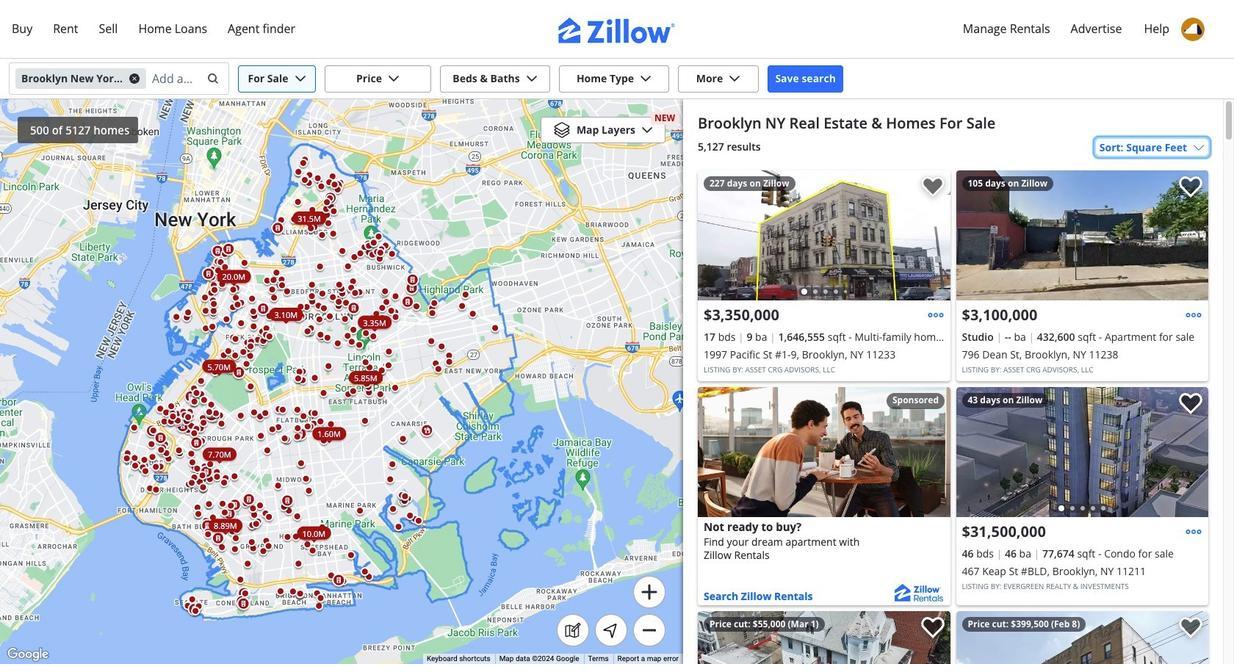 Task type: describe. For each thing, give the bounding box(es) containing it.
property images, use arrow keys to navigate, image 1 of 5 group
[[956, 387, 1209, 521]]

map region
[[0, 99, 683, 664]]

property images, use arrow keys to navigate, image 1 of 22 group
[[698, 170, 950, 304]]

948 clarkson ave, brooklyn, ny 11203 image
[[956, 611, 1209, 664]]

google image
[[4, 645, 52, 664]]

location outline image
[[603, 622, 620, 639]]

filters element
[[0, 59, 1235, 99]]

your profile default icon image
[[1182, 18, 1205, 41]]

467 keap st #bld, brooklyn, ny 11211 image
[[956, 387, 1209, 517]]



Task type: vqa. For each thing, say whether or not it's contained in the screenshot.
"filters" Element
yes



Task type: locate. For each thing, give the bounding box(es) containing it.
zillow logo image
[[558, 18, 676, 43]]

remove tag image
[[129, 73, 140, 85]]

1997 pacific st #1-9, brooklyn, ny 11233 image
[[698, 170, 950, 301]]

clear field image
[[205, 73, 217, 85]]

main content
[[683, 99, 1223, 664]]

map-zoom-control-buttons group
[[633, 576, 666, 647]]

main navigation
[[0, 0, 1235, 59]]

Add another location text field
[[152, 67, 198, 90]]

advertisement element
[[698, 387, 950, 605]]

5622 14th ave, brooklyn, ny 11219 image
[[698, 611, 950, 664]]

796 dean st, brooklyn, ny 11238 image
[[956, 170, 1209, 301]]



